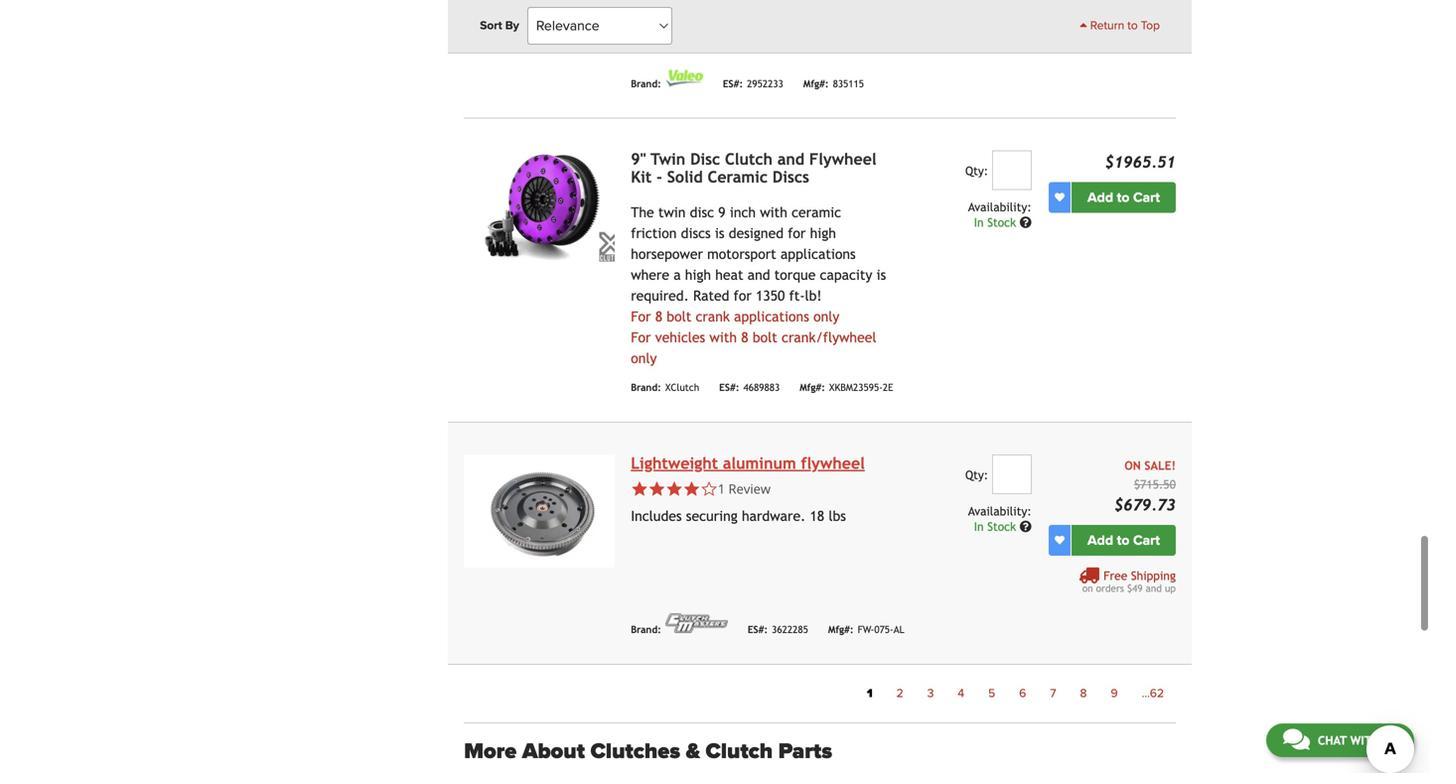 Task type: vqa. For each thing, say whether or not it's contained in the screenshot.
disc
yes



Task type: locate. For each thing, give the bounding box(es) containing it.
es#2952233 - 835115 - single mass flywheel conversion kit - upgrade from your failure prone dual mass flywheel with this kit. includes single mass flywheel, clutch kit and hardware. - valeo - bmw image
[[464, 0, 615, 15]]

1 vertical spatial only
[[631, 351, 657, 367]]

1 add to cart from the top
[[1088, 189, 1160, 206]]

1 vertical spatial add to cart
[[1088, 532, 1160, 549]]

ft-
[[789, 288, 805, 304]]

1 in from the top
[[974, 216, 984, 230]]

on
[[1083, 583, 1094, 594]]

0 vertical spatial availability:
[[968, 200, 1032, 214]]

0 vertical spatial for
[[631, 309, 651, 325]]

and left up
[[1146, 583, 1162, 594]]

1 horizontal spatial for
[[788, 226, 806, 241]]

2 brand: from the top
[[631, 382, 662, 393]]

0 vertical spatial and
[[778, 150, 805, 168]]

to left top
[[1128, 18, 1138, 33]]

add to cart down $1965.51
[[1088, 189, 1160, 206]]

0 vertical spatial mfg#:
[[804, 78, 829, 89]]

1 for 1 review
[[718, 480, 725, 498]]

mfg#:
[[804, 78, 829, 89], [800, 382, 826, 393], [828, 624, 854, 636]]

0 horizontal spatial 1
[[718, 480, 725, 498]]

is right capacity
[[877, 267, 886, 283]]

in stock for lightweight aluminum flywheel
[[974, 520, 1020, 534]]

clutch right disc
[[725, 150, 773, 168]]

1 vertical spatial 9
[[1111, 687, 1118, 701]]

brand: left the xclutch
[[631, 382, 662, 393]]

0 vertical spatial clutch
[[725, 150, 773, 168]]

1 add to cart button from the top
[[1072, 182, 1176, 213]]

hardware.
[[742, 508, 806, 524]]

1 vertical spatial free
[[1104, 569, 1128, 583]]

1 vertical spatial clutch
[[706, 739, 773, 765]]

1 vertical spatial high
[[685, 267, 711, 283]]

star image
[[648, 481, 666, 498], [683, 481, 701, 498]]

1 horizontal spatial with
[[760, 205, 788, 221]]

to up free shipping on orders $49 and up
[[1117, 532, 1130, 549]]

2 vertical spatial brand:
[[631, 624, 662, 636]]

1 brand: from the top
[[631, 78, 662, 89]]

1 vertical spatial add
[[1088, 532, 1114, 549]]

2 vertical spatial 8
[[1080, 687, 1087, 701]]

3 brand: from the top
[[631, 624, 662, 636]]

discs
[[681, 226, 711, 241]]

star image down lightweight on the bottom
[[683, 481, 701, 498]]

1 vertical spatial brand:
[[631, 382, 662, 393]]

2 shipping from the top
[[1131, 569, 1176, 583]]

1 vertical spatial for
[[631, 330, 651, 346]]

2 vertical spatial es#:
[[748, 624, 768, 636]]

by
[[505, 18, 519, 33]]

1 left 2
[[867, 687, 873, 701]]

mfg#: for mfg#: fw-075-al
[[828, 624, 854, 636]]

es#: left 2952233
[[723, 78, 743, 89]]

2 star image from the left
[[666, 481, 683, 498]]

2 stock from the top
[[988, 520, 1017, 534]]

cart down $679.73
[[1134, 532, 1160, 549]]

0 vertical spatial brand:
[[631, 78, 662, 89]]

1 vertical spatial bolt
[[753, 330, 778, 346]]

9 right disc
[[719, 205, 726, 221]]

al
[[894, 624, 905, 636]]

add to cart
[[1088, 189, 1160, 206], [1088, 532, 1160, 549]]

add to cart button for add to wish list icon
[[1072, 525, 1176, 556]]

add right add to wish list icon
[[1088, 532, 1114, 549]]

up
[[1165, 583, 1176, 594]]

for down the heat
[[734, 288, 752, 304]]

4 link
[[946, 681, 977, 707]]

1 vertical spatial qty:
[[966, 468, 989, 482]]

0 vertical spatial applications
[[781, 246, 856, 262]]

835115
[[833, 78, 864, 89]]

lightweight
[[631, 454, 718, 473]]

2 availability: from the top
[[968, 505, 1032, 518]]

0 vertical spatial es#:
[[723, 78, 743, 89]]

add to cart up free shipping on orders $49 and up
[[1088, 532, 1160, 549]]

high right a
[[685, 267, 711, 283]]

torque
[[775, 267, 816, 283]]

1 link
[[855, 681, 885, 707]]

mfg#: left 835115
[[804, 78, 829, 89]]

for
[[788, 226, 806, 241], [734, 288, 752, 304]]

free right the caret up icon
[[1104, 16, 1128, 30]]

1 horizontal spatial 9
[[1111, 687, 1118, 701]]

2 horizontal spatial 8
[[1080, 687, 1087, 701]]

valeo - corporate logo image
[[665, 70, 703, 87]]

1 review link
[[631, 480, 888, 498], [718, 480, 771, 498]]

0 vertical spatial 9
[[719, 205, 726, 221]]

shipping right orders
[[1131, 569, 1176, 583]]

1 vertical spatial shipping
[[1131, 569, 1176, 583]]

for left "vehicles"
[[631, 330, 651, 346]]

2 in from the top
[[974, 520, 984, 534]]

1 vertical spatial to
[[1117, 189, 1130, 206]]

2 add from the top
[[1088, 532, 1114, 549]]

0 horizontal spatial high
[[685, 267, 711, 283]]

add to cart button down $1965.51
[[1072, 182, 1176, 213]]

star image up includes
[[648, 481, 666, 498]]

$49
[[1128, 583, 1143, 594]]

with down crank on the top
[[710, 330, 737, 346]]

add for add to wish list image
[[1088, 189, 1114, 206]]

designed
[[729, 226, 784, 241]]

0 horizontal spatial star image
[[631, 481, 648, 498]]

0 horizontal spatial and
[[748, 267, 770, 283]]

1 availability: from the top
[[968, 200, 1032, 214]]

1 1 review link from the left
[[631, 480, 888, 498]]

only up brand: xclutch at the left of page
[[631, 351, 657, 367]]

mfg#: left xkbm23595-
[[800, 382, 826, 393]]

cart
[[1134, 189, 1160, 206], [1134, 532, 1160, 549]]

in stock
[[974, 216, 1020, 230], [974, 520, 1020, 534]]

0 vertical spatial add to cart button
[[1072, 182, 1176, 213]]

0 vertical spatial in stock
[[974, 216, 1020, 230]]

add to cart button up free shipping on orders $49 and up
[[1072, 525, 1176, 556]]

shipping right the return at the top right of the page
[[1131, 16, 1176, 30]]

es#3622285 - fw-075-al - lightweight aluminum flywheel - includes securing hardware. 18 lbs - clutch masters - bmw image
[[464, 455, 615, 568]]

applications
[[781, 246, 856, 262], [734, 309, 810, 325]]

xclutch
[[665, 382, 700, 393]]

availability: up question circle image
[[968, 505, 1032, 518]]

4
[[958, 687, 965, 701]]

0 horizontal spatial bolt
[[667, 309, 692, 325]]

1 left review
[[718, 480, 725, 498]]

1 vertical spatial availability:
[[968, 505, 1032, 518]]

twin
[[659, 205, 686, 221]]

2 horizontal spatial with
[[1351, 734, 1380, 748]]

1 free from the top
[[1104, 16, 1128, 30]]

mfg#: 835115
[[804, 78, 864, 89]]

more about clutches & clutch parts
[[464, 739, 833, 765]]

&
[[686, 739, 700, 765]]

to down $1965.51
[[1117, 189, 1130, 206]]

2 vertical spatial to
[[1117, 532, 1130, 549]]

for
[[631, 309, 651, 325], [631, 330, 651, 346]]

stock
[[988, 216, 1017, 230], [988, 520, 1017, 534]]

clutch
[[725, 150, 773, 168], [706, 739, 773, 765]]

and left flywheel
[[778, 150, 805, 168]]

2 add to cart from the top
[[1088, 532, 1160, 549]]

1 vertical spatial mfg#:
[[800, 382, 826, 393]]

in left question circle image
[[974, 520, 984, 534]]

in for 9" twin disc clutch and flywheel kit - solid ceramic discs
[[974, 216, 984, 230]]

1 for 1
[[867, 687, 873, 701]]

0 vertical spatial add to cart
[[1088, 189, 1160, 206]]

star image
[[631, 481, 648, 498], [666, 481, 683, 498]]

1 horizontal spatial and
[[778, 150, 805, 168]]

8 up 'es#: 4689883'
[[741, 330, 749, 346]]

0 vertical spatial qty:
[[966, 164, 989, 178]]

add to cart button for add to wish list image
[[1072, 182, 1176, 213]]

1 vertical spatial stock
[[988, 520, 1017, 534]]

1 stock from the top
[[988, 216, 1017, 230]]

crank/flywheel
[[782, 330, 877, 346]]

$715.50
[[1134, 478, 1176, 492]]

add right add to wish list image
[[1088, 189, 1114, 206]]

in left question circle icon
[[974, 216, 984, 230]]

rated
[[693, 288, 730, 304]]

0 horizontal spatial 8
[[655, 309, 663, 325]]

0 vertical spatial add
[[1088, 189, 1114, 206]]

1 shipping from the top
[[1131, 16, 1176, 30]]

es#: 2952233
[[723, 78, 784, 89]]

0 vertical spatial high
[[810, 226, 836, 241]]

flywheel
[[810, 150, 877, 168]]

1 horizontal spatial star image
[[666, 481, 683, 498]]

es#: left 4689883
[[719, 382, 740, 393]]

clutch right &
[[706, 739, 773, 765]]

6
[[1020, 687, 1027, 701]]

1 add from the top
[[1088, 189, 1114, 206]]

1
[[718, 480, 725, 498], [867, 687, 873, 701]]

1 horizontal spatial 8
[[741, 330, 749, 346]]

0 vertical spatial free
[[1104, 16, 1128, 30]]

1 horizontal spatial only
[[814, 309, 840, 325]]

1 qty: from the top
[[966, 164, 989, 178]]

only up crank/flywheel
[[814, 309, 840, 325]]

availability: for lightweight aluminum flywheel
[[968, 505, 1032, 518]]

1 vertical spatial with
[[710, 330, 737, 346]]

shipping inside free shipping on orders $49 and up
[[1131, 569, 1176, 583]]

stock left question circle icon
[[988, 216, 1017, 230]]

vehicles
[[655, 330, 706, 346]]

1 horizontal spatial star image
[[683, 481, 701, 498]]

crank
[[696, 309, 730, 325]]

0 vertical spatial with
[[760, 205, 788, 221]]

0 horizontal spatial with
[[710, 330, 737, 346]]

availability: up question circle icon
[[968, 200, 1032, 214]]

star image up includes
[[631, 481, 648, 498]]

in
[[974, 216, 984, 230], [974, 520, 984, 534]]

lb!
[[805, 288, 822, 304]]

ecs tuning recommends this product. image
[[464, 15, 615, 30]]

1 vertical spatial is
[[877, 267, 886, 283]]

7 link
[[1039, 681, 1069, 707]]

top
[[1141, 18, 1160, 33]]

0 vertical spatial to
[[1128, 18, 1138, 33]]

2e
[[883, 382, 894, 393]]

sort
[[480, 18, 502, 33]]

8 right 7 at bottom
[[1080, 687, 1087, 701]]

1 vertical spatial cart
[[1134, 532, 1160, 549]]

1 star image from the left
[[631, 481, 648, 498]]

high down ceramic
[[810, 226, 836, 241]]

and inside free shipping on orders $49 and up
[[1146, 583, 1162, 594]]

shipping
[[1131, 16, 1176, 30], [1131, 569, 1176, 583]]

0 vertical spatial only
[[814, 309, 840, 325]]

1 vertical spatial in
[[974, 520, 984, 534]]

2 vertical spatial and
[[1146, 583, 1162, 594]]

1 review link down aluminum
[[631, 480, 888, 498]]

2 horizontal spatial and
[[1146, 583, 1162, 594]]

1 vertical spatial 1
[[867, 687, 873, 701]]

brand: for es#: 2952233
[[631, 78, 662, 89]]

cart down $1965.51
[[1134, 189, 1160, 206]]

1 for from the top
[[631, 309, 651, 325]]

es#: for es#: 4689883
[[719, 382, 740, 393]]

1 cart from the top
[[1134, 189, 1160, 206]]

1 vertical spatial in stock
[[974, 520, 1020, 534]]

1 horizontal spatial is
[[877, 267, 886, 283]]

4689883
[[744, 382, 780, 393]]

8
[[655, 309, 663, 325], [741, 330, 749, 346], [1080, 687, 1087, 701]]

0 horizontal spatial star image
[[648, 481, 666, 498]]

0 vertical spatial 8
[[655, 309, 663, 325]]

add to cart button
[[1072, 182, 1176, 213], [1072, 525, 1176, 556]]

None number field
[[992, 151, 1032, 190], [992, 455, 1032, 495], [992, 151, 1032, 190], [992, 455, 1032, 495]]

2 vertical spatial with
[[1351, 734, 1380, 748]]

2 qty: from the top
[[966, 468, 989, 482]]

with up designed
[[760, 205, 788, 221]]

availability:
[[968, 200, 1032, 214], [968, 505, 1032, 518]]

free right on
[[1104, 569, 1128, 583]]

friction
[[631, 226, 677, 241]]

es#: left 3622285
[[748, 624, 768, 636]]

2 cart from the top
[[1134, 532, 1160, 549]]

0 vertical spatial stock
[[988, 216, 1017, 230]]

discs
[[773, 168, 810, 186]]

includes securing hardware. 18 lbs
[[631, 508, 846, 524]]

1 horizontal spatial 1
[[867, 687, 873, 701]]

2 vertical spatial mfg#:
[[828, 624, 854, 636]]

mfg#: xkbm23595-2e
[[800, 382, 894, 393]]

8 down required. at top
[[655, 309, 663, 325]]

2 in stock from the top
[[974, 520, 1020, 534]]

brand: left valeo - corporate logo
[[631, 78, 662, 89]]

es#: for es#: 3622285
[[748, 624, 768, 636]]

0 vertical spatial for
[[788, 226, 806, 241]]

3622285
[[772, 624, 809, 636]]

and inside the twin disc 9 inch with ceramic friction discs is designed for high horsepower motorsport applications where a high heat and torque capacity is required. rated for 1350 ft-lb! for 8 bolt crank applications only for vehicles with 8 bolt crank/flywheel only
[[748, 267, 770, 283]]

1 inside paginated product list navigation "navigation"
[[867, 687, 873, 701]]

for down required. at top
[[631, 309, 651, 325]]

0 vertical spatial shipping
[[1131, 16, 1176, 30]]

mfg#: left fw-
[[828, 624, 854, 636]]

1 horizontal spatial high
[[810, 226, 836, 241]]

1 vertical spatial add to cart button
[[1072, 525, 1176, 556]]

1 vertical spatial es#:
[[719, 382, 740, 393]]

bolt down "1350"
[[753, 330, 778, 346]]

0 vertical spatial is
[[715, 226, 725, 241]]

0 horizontal spatial is
[[715, 226, 725, 241]]

0 vertical spatial 1
[[718, 480, 725, 498]]

1 vertical spatial and
[[748, 267, 770, 283]]

bolt up "vehicles"
[[667, 309, 692, 325]]

twin
[[651, 150, 686, 168]]

is right discs
[[715, 226, 725, 241]]

brand: left clutch masters - corporate logo
[[631, 624, 662, 636]]

9 inside the twin disc 9 inch with ceramic friction discs is designed for high horsepower motorsport applications where a high heat and torque capacity is required. rated for 1350 ft-lb! for 8 bolt crank applications only for vehicles with 8 bolt crank/flywheel only
[[719, 205, 726, 221]]

lightweight aluminum flywheel link
[[631, 454, 865, 473]]

chat with us
[[1318, 734, 1398, 748]]

stock left question circle image
[[988, 520, 1017, 534]]

0 horizontal spatial 9
[[719, 205, 726, 221]]

1 review link down lightweight aluminum flywheel link
[[718, 480, 771, 498]]

2 free from the top
[[1104, 569, 1128, 583]]

applications down "1350"
[[734, 309, 810, 325]]

0 horizontal spatial for
[[734, 288, 752, 304]]

star image down lightweight on the bottom
[[666, 481, 683, 498]]

high
[[810, 226, 836, 241], [685, 267, 711, 283]]

0 vertical spatial in
[[974, 216, 984, 230]]

for down ceramic
[[788, 226, 806, 241]]

0 vertical spatial bolt
[[667, 309, 692, 325]]

with left us
[[1351, 734, 1380, 748]]

0 vertical spatial cart
[[1134, 189, 1160, 206]]

1 in stock from the top
[[974, 216, 1020, 230]]

free inside free shipping on orders $49 and up
[[1104, 569, 1128, 583]]

applications up torque
[[781, 246, 856, 262]]

and up "1350"
[[748, 267, 770, 283]]

question circle image
[[1020, 521, 1032, 533]]

2 add to cart button from the top
[[1072, 525, 1176, 556]]

9 right 8 link
[[1111, 687, 1118, 701]]



Task type: describe. For each thing, give the bounding box(es) containing it.
cart for add to wish list image
[[1134, 189, 1160, 206]]

fw-
[[858, 624, 875, 636]]

brand: for es#: 3622285
[[631, 624, 662, 636]]

a
[[674, 267, 681, 283]]

$1965.51
[[1105, 153, 1176, 171]]

es#: for es#: 2952233
[[723, 78, 743, 89]]

3 link
[[916, 681, 946, 707]]

2
[[897, 687, 904, 701]]

qty: for lightweight aluminum flywheel
[[966, 468, 989, 482]]

comments image
[[1284, 728, 1310, 752]]

qty: for 9" twin disc clutch and flywheel kit - solid ceramic discs
[[966, 164, 989, 178]]

return to top
[[1088, 18, 1160, 33]]

us
[[1384, 734, 1398, 748]]

more
[[464, 739, 517, 765]]

about
[[522, 739, 585, 765]]

flywheel
[[801, 454, 865, 473]]

kit
[[631, 168, 652, 186]]

disc
[[691, 150, 720, 168]]

6 link
[[1008, 681, 1039, 707]]

1 vertical spatial 8
[[741, 330, 749, 346]]

0 horizontal spatial only
[[631, 351, 657, 367]]

free shipping on orders $49 and up
[[1083, 569, 1176, 594]]

3
[[928, 687, 934, 701]]

18
[[810, 508, 825, 524]]

paginated product list navigation navigation
[[464, 681, 1176, 707]]

2 for from the top
[[631, 330, 651, 346]]

disc
[[690, 205, 714, 221]]

1 horizontal spatial bolt
[[753, 330, 778, 346]]

mfg#: fw-075-al
[[828, 624, 905, 636]]

chat with us link
[[1267, 724, 1415, 758]]

to for add to wish list icon
[[1117, 532, 1130, 549]]

lightweight aluminum flywheel
[[631, 454, 865, 473]]

and inside the 9" twin disc clutch and flywheel kit - solid ceramic discs
[[778, 150, 805, 168]]

clutch masters - corporate logo image
[[665, 614, 728, 634]]

on sale! $715.50 $679.73
[[1115, 459, 1176, 514]]

es#: 3622285
[[748, 624, 809, 636]]

where
[[631, 267, 670, 283]]

$679.73
[[1115, 496, 1176, 514]]

clutches
[[591, 739, 681, 765]]

1 review
[[718, 480, 771, 498]]

ceramic
[[792, 205, 842, 221]]

1350
[[756, 288, 785, 304]]

add to wish list image
[[1055, 536, 1065, 546]]

review
[[729, 480, 771, 498]]

-
[[657, 168, 663, 186]]

add to cart for add to wish list image
[[1088, 189, 1160, 206]]

motorsport
[[708, 246, 777, 262]]

cart for add to wish list icon
[[1134, 532, 1160, 549]]

add to cart for add to wish list icon
[[1088, 532, 1160, 549]]

horsepower
[[631, 246, 703, 262]]

2 star image from the left
[[683, 481, 701, 498]]

1 vertical spatial applications
[[734, 309, 810, 325]]

add for add to wish list icon
[[1088, 532, 1114, 549]]

xkbm23595-
[[830, 382, 883, 393]]

1 vertical spatial for
[[734, 288, 752, 304]]

includes
[[631, 508, 682, 524]]

9 link
[[1099, 681, 1130, 707]]

9"
[[631, 150, 646, 168]]

the
[[631, 205, 654, 221]]

parts
[[779, 739, 833, 765]]

orders
[[1097, 583, 1125, 594]]

9 inside 9 link
[[1111, 687, 1118, 701]]

2 1 review link from the left
[[718, 480, 771, 498]]

to for add to wish list image
[[1117, 189, 1130, 206]]

on
[[1125, 459, 1141, 473]]

mfg#: for mfg#: xkbm23595-2e
[[800, 382, 826, 393]]

required.
[[631, 288, 689, 304]]

return
[[1091, 18, 1125, 33]]

8 link
[[1069, 681, 1099, 707]]

securing
[[686, 508, 738, 524]]

availability: for 9" twin disc clutch and flywheel kit - solid ceramic discs
[[968, 200, 1032, 214]]

empty star image
[[701, 481, 718, 498]]

1 star image from the left
[[648, 481, 666, 498]]

capacity
[[820, 267, 873, 283]]

aluminum
[[723, 454, 797, 473]]

stock for 9" twin disc clutch and flywheel kit - solid ceramic discs
[[988, 216, 1017, 230]]

5 link
[[977, 681, 1008, 707]]

add to wish list image
[[1055, 193, 1065, 203]]

in for lightweight aluminum flywheel
[[974, 520, 984, 534]]

…62
[[1142, 687, 1164, 701]]

question circle image
[[1020, 217, 1032, 229]]

caret up image
[[1080, 19, 1088, 31]]

brand: xclutch
[[631, 382, 700, 393]]

chat
[[1318, 734, 1347, 748]]

free for free shipping
[[1104, 16, 1128, 30]]

ceramic
[[708, 168, 768, 186]]

…62 link
[[1130, 681, 1176, 707]]

sale!
[[1145, 459, 1176, 473]]

9" twin disc clutch and flywheel kit - solid ceramic discs link
[[631, 150, 877, 186]]

free for free shipping on orders $49 and up
[[1104, 569, 1128, 583]]

lbs
[[829, 508, 846, 524]]

5
[[989, 687, 996, 701]]

the twin disc 9 inch with ceramic friction discs is designed for high horsepower motorsport applications where a high heat and torque capacity is required. rated for 1350 ft-lb! for 8 bolt crank applications only for vehicles with 8 bolt crank/flywheel only
[[631, 205, 886, 367]]

shipping for free shipping on orders $49 and up
[[1131, 569, 1176, 583]]

2 link
[[885, 681, 916, 707]]

inch
[[730, 205, 756, 221]]

7
[[1050, 687, 1057, 701]]

in stock for 9" twin disc clutch and flywheel kit - solid ceramic discs
[[974, 216, 1020, 230]]

heat
[[716, 267, 744, 283]]

sort by
[[480, 18, 519, 33]]

mfg#: for mfg#: 835115
[[804, 78, 829, 89]]

8 inside paginated product list navigation "navigation"
[[1080, 687, 1087, 701]]

2952233
[[747, 78, 784, 89]]

solid
[[667, 168, 703, 186]]

075-
[[875, 624, 894, 636]]

return to top link
[[1080, 17, 1160, 35]]

clutch inside the 9" twin disc clutch and flywheel kit - solid ceramic discs
[[725, 150, 773, 168]]

stock for lightweight aluminum flywheel
[[988, 520, 1017, 534]]

shipping for free shipping
[[1131, 16, 1176, 30]]

free shipping
[[1104, 16, 1176, 30]]

es#: 4689883
[[719, 382, 780, 393]]

es#4689883 - xkbm23595-2e - 9" twin disc clutch and flywheel kit - solid ceramic discs - the twin disc 9 inch with ceramic friction discs is designed for high horsepower motorsport applications where a high heat and torque capacity is required. rated for 1350 ft-lb! - xclutch - bmw image
[[464, 151, 615, 264]]



